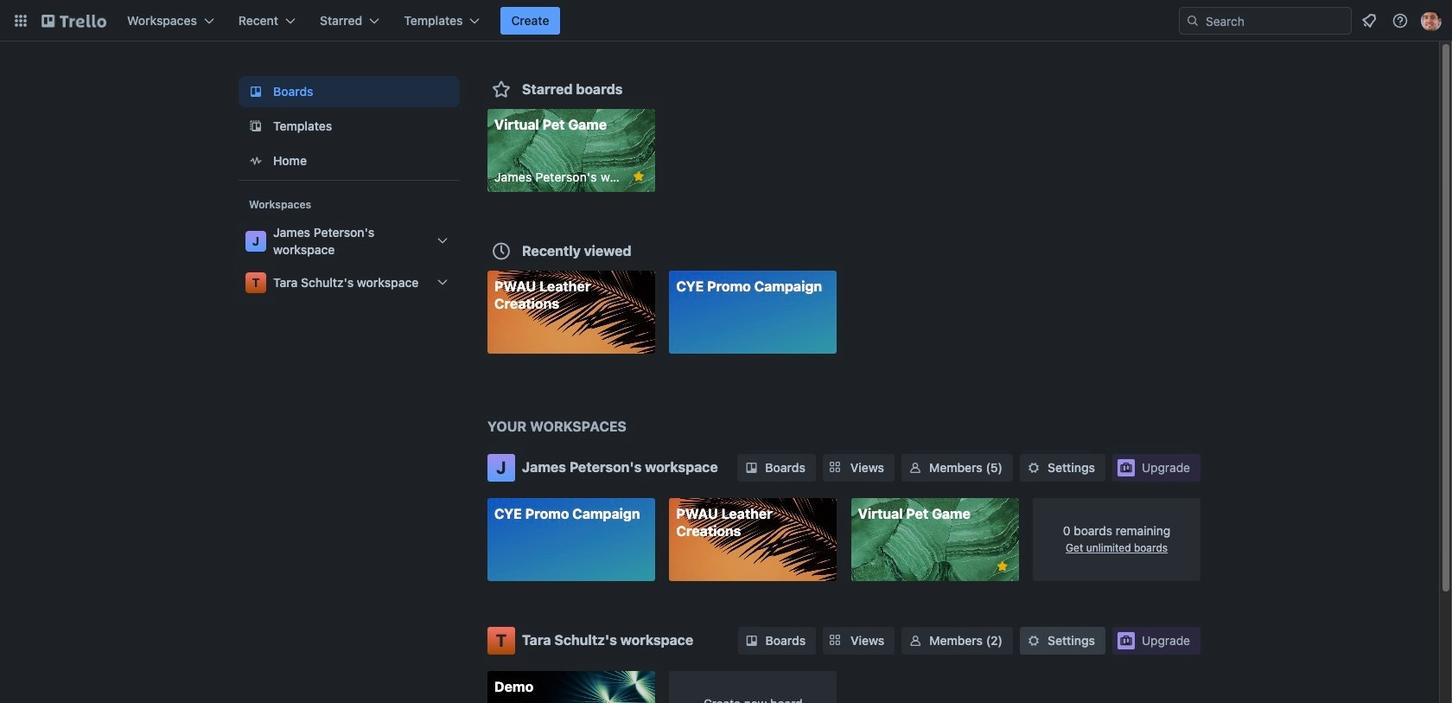 Task type: vqa. For each thing, say whether or not it's contained in the screenshot.
Board link
no



Task type: describe. For each thing, give the bounding box(es) containing it.
open information menu image
[[1392, 12, 1410, 29]]

1 sm image from the left
[[743, 459, 761, 477]]

board image
[[246, 81, 266, 102]]

0 notifications image
[[1360, 10, 1380, 31]]

1 sm image from the left
[[743, 632, 761, 649]]

2 sm image from the left
[[907, 632, 925, 649]]

click to unstar this board. it will be removed from your starred list. image
[[631, 169, 647, 184]]

back to home image
[[42, 7, 106, 35]]

3 sm image from the left
[[1026, 632, 1043, 649]]



Task type: locate. For each thing, give the bounding box(es) containing it.
0 horizontal spatial sm image
[[743, 632, 761, 649]]

primary element
[[0, 0, 1453, 42]]

template board image
[[246, 116, 266, 137]]

0 horizontal spatial sm image
[[743, 459, 761, 477]]

Search field
[[1180, 7, 1353, 35]]

sm image
[[743, 459, 761, 477], [907, 459, 925, 477], [1026, 459, 1043, 477]]

2 horizontal spatial sm image
[[1026, 632, 1043, 649]]

search image
[[1187, 14, 1200, 28]]

sm image
[[743, 632, 761, 649], [907, 632, 925, 649], [1026, 632, 1043, 649]]

1 horizontal spatial sm image
[[907, 632, 925, 649]]

1 horizontal spatial sm image
[[907, 459, 925, 477]]

home image
[[246, 150, 266, 171]]

2 horizontal spatial sm image
[[1026, 459, 1043, 477]]

james peterson (jamespeterson93) image
[[1422, 10, 1443, 31]]

3 sm image from the left
[[1026, 459, 1043, 477]]

2 sm image from the left
[[907, 459, 925, 477]]



